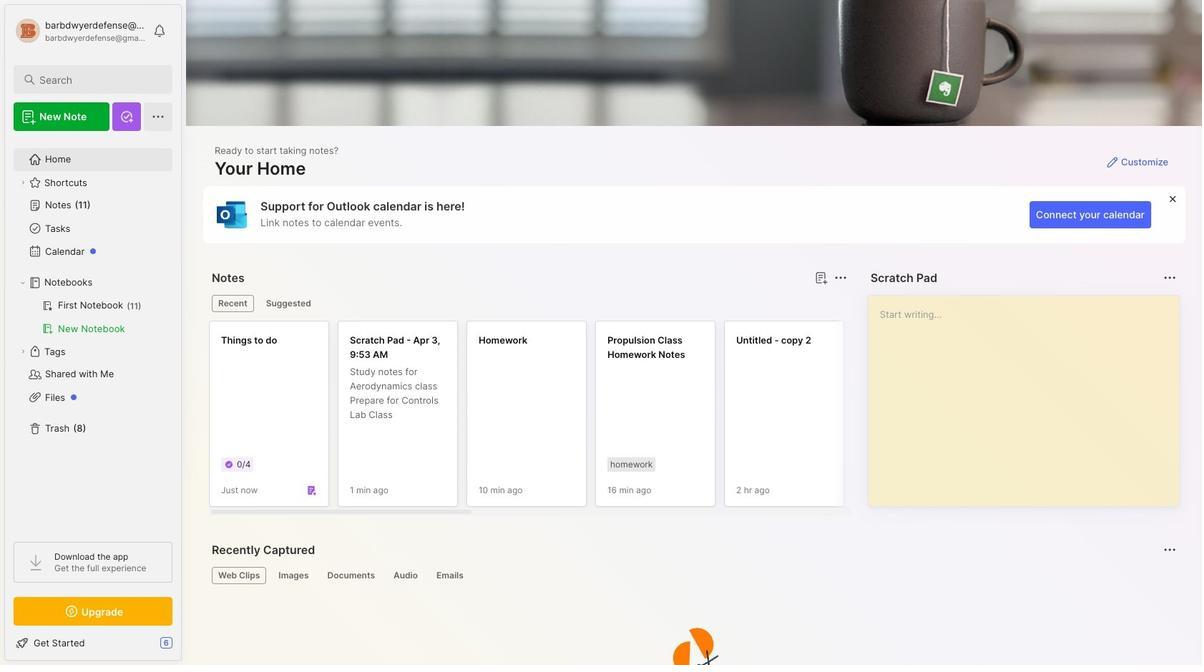 Task type: locate. For each thing, give the bounding box(es) containing it.
None search field
[[39, 71, 160, 88]]

1 horizontal spatial more actions field
[[1160, 268, 1180, 288]]

expand tags image
[[19, 347, 27, 356]]

tree
[[5, 140, 181, 529]]

group inside tree
[[14, 294, 172, 340]]

none search field inside the main element
[[39, 71, 160, 88]]

group
[[14, 294, 172, 340]]

Start writing… text field
[[880, 296, 1179, 495]]

0 horizontal spatial more actions field
[[831, 268, 851, 288]]

tab list
[[212, 295, 845, 312], [212, 567, 1175, 584]]

0 vertical spatial tab list
[[212, 295, 845, 312]]

2 tab list from the top
[[212, 567, 1175, 584]]

row group
[[209, 321, 1203, 515]]

tab
[[212, 295, 254, 312], [260, 295, 318, 312], [212, 567, 267, 584], [272, 567, 315, 584], [321, 567, 382, 584], [387, 567, 424, 584], [430, 567, 470, 584]]

1 vertical spatial tab list
[[212, 567, 1175, 584]]

Account field
[[14, 16, 146, 45]]

expand notebooks image
[[19, 278, 27, 287]]

More actions field
[[831, 268, 851, 288], [1160, 268, 1180, 288]]

more actions image
[[832, 269, 849, 286]]



Task type: describe. For each thing, give the bounding box(es) containing it.
click to collapse image
[[181, 639, 191, 656]]

tree inside the main element
[[5, 140, 181, 529]]

2 more actions field from the left
[[1160, 268, 1180, 288]]

Search text field
[[39, 73, 160, 87]]

main element
[[0, 0, 186, 665]]

more actions image
[[1162, 269, 1179, 286]]

1 tab list from the top
[[212, 295, 845, 312]]

Help and Learning task checklist field
[[5, 631, 181, 654]]

1 more actions field from the left
[[831, 268, 851, 288]]



Task type: vqa. For each thing, say whether or not it's contained in the screenshot.
HELP AND LEARNING TASK CHECKLIST "field"
yes



